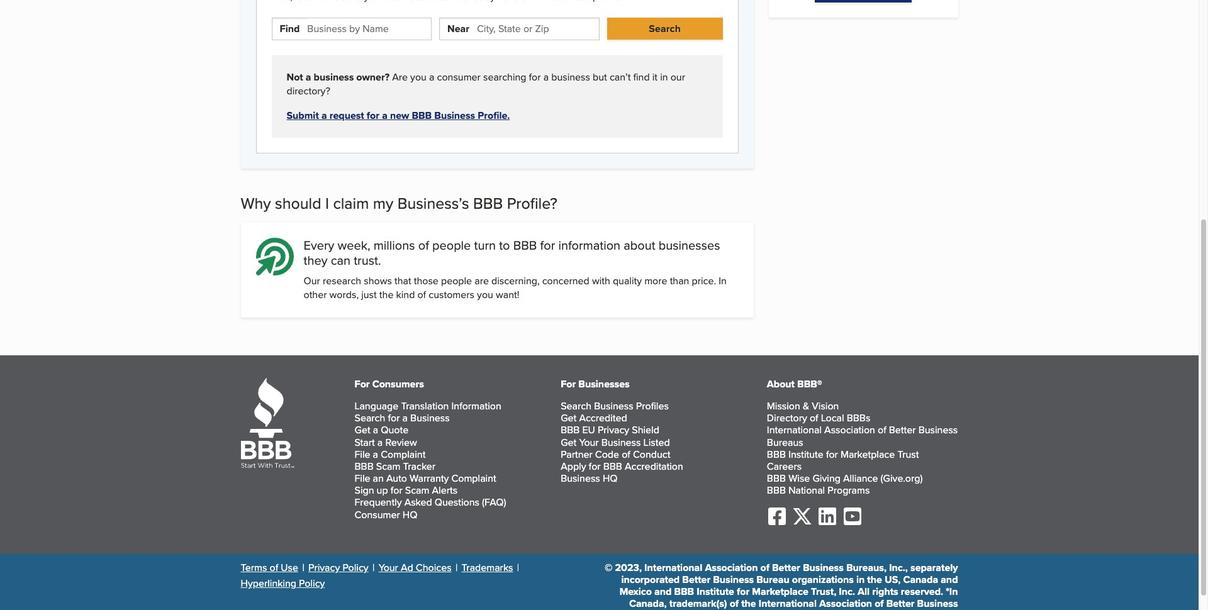 Task type: describe. For each thing, give the bounding box(es) containing it.
owner?
[[357, 70, 390, 84]]

a right the not
[[306, 70, 311, 84]]

customers
[[429, 288, 475, 302]]

accredited
[[579, 411, 627, 426]]

week,
[[338, 236, 370, 254]]

profile.
[[478, 108, 510, 122]]

search button
[[607, 18, 723, 40]]

our
[[671, 70, 685, 84]]

2023,
[[615, 561, 642, 575]]

1 vertical spatial international
[[645, 561, 703, 575]]

inc.
[[839, 585, 856, 599]]

for up review
[[388, 411, 400, 426]]

submit a request for a new bbb business profile. link
[[287, 108, 510, 122]]

sign
[[355, 484, 374, 498]]

for for for businesses
[[561, 377, 576, 391]]

not a business owner?
[[287, 70, 390, 84]]

&
[[803, 399, 810, 414]]

words,
[[330, 288, 359, 302]]

search for search
[[649, 22, 681, 36]]

alliance
[[844, 472, 878, 486]]

conduct
[[633, 447, 671, 462]]

get inside language translation information search for a business get a quote start a review file a complaint bbb scam tracker file an auto warranty complaint sign up for scam alerts frequently asked questions (faq) consumer hq
[[355, 423, 371, 438]]

bbb left eu
[[561, 423, 580, 438]]

concerned
[[542, 274, 590, 288]]

more
[[645, 274, 668, 288]]

trademarks
[[462, 561, 513, 575]]

start a review link
[[355, 435, 417, 450]]

not
[[287, 70, 303, 84]]

frequently asked questions (faq) link
[[355, 496, 506, 510]]

of inside search business profiles get accredited bbb eu privacy shield get your business listed partner code of conduct apply for bbb accreditation business hq
[[622, 447, 631, 462]]

with
[[592, 274, 610, 288]]

shows
[[364, 274, 392, 288]]

used
[[867, 609, 889, 611]]

2 vertical spatial association
[[820, 597, 873, 611]]

your ad choices link
[[379, 561, 452, 575]]

us,
[[885, 573, 901, 587]]

license.
[[921, 609, 958, 611]]

auto
[[387, 472, 407, 486]]

just
[[361, 288, 377, 302]]

directory?
[[287, 84, 330, 98]]

privacy policy
[[308, 561, 369, 575]]

programs
[[828, 484, 870, 498]]

national
[[789, 484, 825, 498]]

giving
[[813, 472, 841, 486]]

for right up
[[391, 484, 403, 498]]

accreditation
[[625, 459, 684, 474]]

an
[[373, 472, 384, 486]]

a right start
[[378, 435, 383, 450]]

Near field
[[477, 18, 599, 40]]

questions
[[435, 496, 480, 510]]

tracker
[[403, 459, 436, 474]]

consumer
[[355, 508, 400, 522]]

can't
[[610, 70, 631, 84]]

searching
[[483, 70, 527, 84]]

information
[[452, 399, 502, 414]]

rights
[[873, 585, 899, 599]]

in inside the are you a consumer searching for a business but can't find it in our directory?
[[660, 70, 668, 84]]

a up review
[[403, 411, 408, 426]]

privacy policy link
[[308, 561, 369, 575]]

search business profiles get accredited bbb eu privacy shield get your business listed partner code of conduct apply for bbb accreditation business hq
[[561, 399, 684, 486]]

of left use
[[270, 561, 278, 575]]

apply for bbb accreditation link
[[561, 459, 684, 474]]

(faq)
[[482, 496, 506, 510]]

search inside language translation information search for a business get a quote start a review file a complaint bbb scam tracker file an auto warranty complaint sign up for scam alerts frequently asked questions (faq) consumer hq
[[355, 411, 385, 426]]

mission & vision directory of local bbbs international association of better business bureaus bbb institute for marketplace trust careers bbb wise giving alliance (give.org) bbb national programs
[[767, 399, 958, 498]]

sign up for scam alerts link
[[355, 484, 458, 498]]

business hq link
[[561, 472, 618, 486]]

bbb institute for marketplace trust link
[[767, 447, 919, 462]]

about bbb® link
[[767, 377, 823, 391]]

© 2023, international association of better business bureaus, inc., separately incorporated better business bureau organizations in the us, canada and mexico and bbb institute for marketplace trust, inc. all rights reserved. *in canada, trademark(s) of the international association of better business bureaus, used under license.
[[605, 561, 958, 611]]

terms of use link
[[241, 561, 298, 575]]

profiles
[[636, 399, 669, 414]]

bbb scam tracker link
[[355, 459, 436, 474]]

our
[[304, 274, 320, 288]]

but
[[593, 70, 607, 84]]

every week, millions of people turn to bbb for information about businesses they can trust. our research shows that those people are discerning, concerned with quality more than price. in other words, just the kind of customers you want!
[[304, 236, 727, 302]]

1 horizontal spatial and
[[941, 573, 958, 587]]

bbb inside '© 2023, international association of better business bureaus, inc., separately incorporated better business bureau organizations in the us, canada and mexico and bbb institute for marketplace trust, inc. all rights reserved. *in canada, trademark(s) of the international association of better business bureaus, used under license.'
[[674, 585, 694, 599]]

businesses
[[659, 236, 720, 254]]

turn
[[474, 236, 496, 254]]

0 vertical spatial policy
[[343, 561, 369, 575]]

mission
[[767, 399, 801, 414]]

for inside '© 2023, international association of better business bureaus, inc., separately incorporated better business bureau organizations in the us, canada and mexico and bbb institute for marketplace trust, inc. all rights reserved. *in canada, trademark(s) of the international association of better business bureaus, used under license.'
[[737, 585, 750, 599]]

terms of use
[[241, 561, 298, 575]]

0 horizontal spatial scam
[[376, 459, 401, 474]]

international inside mission & vision directory of local bbbs international association of better business bureaus bbb institute for marketplace trust careers bbb wise giving alliance (give.org) bbb national programs
[[767, 423, 822, 438]]

trademarks link
[[462, 561, 513, 575]]

1 vertical spatial bureaus,
[[824, 609, 865, 611]]

of right the kind
[[418, 288, 426, 302]]

bbb down careers
[[767, 484, 786, 498]]

marketplace inside '© 2023, international association of better business bureaus, inc., separately incorporated better business bureau organizations in the us, canada and mexico and bbb institute for marketplace trust, inc. all rights reserved. *in canada, trademark(s) of the international association of better business bureaus, used under license.'
[[752, 585, 809, 599]]

language translation information search for a business get a quote start a review file a complaint bbb scam tracker file an auto warranty complaint sign up for scam alerts frequently asked questions (faq) consumer hq
[[355, 399, 506, 522]]

review
[[386, 435, 417, 450]]

institute inside '© 2023, international association of better business bureaus, inc., separately incorporated better business bureau organizations in the us, canada and mexico and bbb institute for marketplace trust, inc. all rights reserved. *in canada, trademark(s) of the international association of better business bureaus, used under license.'
[[697, 585, 735, 599]]

mexico
[[620, 585, 652, 599]]

better inside mission & vision directory of local bbbs international association of better business bureaus bbb institute for marketplace trust careers bbb wise giving alliance (give.org) bbb national programs
[[889, 423, 916, 438]]

code
[[595, 447, 619, 462]]

alerts
[[432, 484, 458, 498]]

0 horizontal spatial your
[[379, 561, 398, 575]]

trust,
[[811, 585, 837, 599]]

2 vertical spatial the
[[742, 597, 756, 611]]

translation
[[401, 399, 449, 414]]

listed
[[644, 435, 670, 450]]

association inside mission & vision directory of local bbbs international association of better business bureaus bbb institute for marketplace trust careers bbb wise giving alliance (give.org) bbb national programs
[[825, 423, 876, 438]]

for businesses
[[561, 377, 630, 391]]

hq inside search business profiles get accredited bbb eu privacy shield get your business listed partner code of conduct apply for bbb accreditation business hq
[[603, 472, 618, 486]]

than
[[670, 274, 690, 288]]

business inside the are you a consumer searching for a business but can't find it in our directory?
[[552, 70, 590, 84]]

about
[[767, 377, 795, 391]]

price.
[[692, 274, 716, 288]]

quality
[[613, 274, 642, 288]]

bureaus
[[767, 435, 804, 450]]

2 file from the top
[[355, 472, 370, 486]]

*in
[[946, 585, 958, 599]]

for inside search business profiles get accredited bbb eu privacy shield get your business listed partner code of conduct apply for bbb accreditation business hq
[[589, 459, 601, 474]]



Task type: vqa. For each thing, say whether or not it's contained in the screenshot.
field
no



Task type: locate. For each thing, give the bounding box(es) containing it.
a left the consumer
[[429, 70, 435, 84]]

bureaus,
[[847, 561, 887, 575], [824, 609, 865, 611]]

your down get accredited link
[[579, 435, 599, 450]]

1 horizontal spatial policy
[[343, 561, 369, 575]]

0 horizontal spatial hq
[[403, 508, 418, 522]]

for for for consumers
[[355, 377, 370, 391]]

1 vertical spatial hq
[[403, 508, 418, 522]]

0 vertical spatial in
[[660, 70, 668, 84]]

institute
[[789, 447, 824, 462], [697, 585, 735, 599]]

0 vertical spatial bureaus,
[[847, 561, 887, 575]]

of right code
[[622, 447, 631, 462]]

0 vertical spatial international
[[767, 423, 822, 438]]

separately
[[911, 561, 958, 575]]

eu
[[583, 423, 595, 438]]

0 horizontal spatial institute
[[697, 585, 735, 599]]

bbb up 'sign' at the bottom of page
[[355, 459, 374, 474]]

association up trademark(s)
[[705, 561, 758, 575]]

business
[[314, 70, 354, 84], [552, 70, 590, 84]]

0 vertical spatial file
[[355, 447, 370, 462]]

bbb down directory
[[767, 447, 786, 462]]

bbb down get your business listed link
[[603, 459, 623, 474]]

international up trademark(s)
[[645, 561, 703, 575]]

of right trademark(s)
[[730, 597, 739, 611]]

0 horizontal spatial and
[[655, 585, 672, 599]]

should
[[275, 192, 321, 215]]

bbb image
[[241, 378, 294, 469]]

1 for from the left
[[355, 377, 370, 391]]

you right are
[[410, 70, 427, 84]]

vision
[[812, 399, 839, 414]]

in right inc. on the bottom
[[857, 573, 865, 587]]

0 vertical spatial your
[[579, 435, 599, 450]]

1 vertical spatial policy
[[299, 577, 325, 591]]

those
[[414, 274, 439, 288]]

0 horizontal spatial in
[[660, 70, 668, 84]]

for consumers link
[[355, 377, 424, 391]]

the right just
[[380, 288, 394, 302]]

for up the giving
[[826, 447, 838, 462]]

frequently
[[355, 496, 402, 510]]

2 for from the left
[[561, 377, 576, 391]]

1 business from the left
[[314, 70, 354, 84]]

policy inside trademarks hyperlinking policy
[[299, 577, 325, 591]]

for left 'businesses'
[[561, 377, 576, 391]]

the left us,
[[868, 573, 882, 587]]

0 horizontal spatial privacy
[[308, 561, 340, 575]]

search for search business profiles get accredited bbb eu privacy shield get your business listed partner code of conduct apply for bbb accreditation business hq
[[561, 399, 592, 414]]

are
[[392, 70, 408, 84]]

directory of local bbbs link
[[767, 411, 871, 426]]

language translation information link
[[355, 399, 502, 414]]

discerning,
[[492, 274, 540, 288]]

ad
[[401, 561, 413, 575]]

file an auto warranty complaint link
[[355, 472, 496, 486]]

the right trademark(s)
[[742, 597, 756, 611]]

people left are
[[441, 274, 472, 288]]

marketplace left trust,
[[752, 585, 809, 599]]

a right submit
[[322, 108, 327, 122]]

1 horizontal spatial the
[[742, 597, 756, 611]]

and
[[941, 573, 958, 587], [655, 585, 672, 599]]

bbb®
[[798, 377, 823, 391]]

hq inside language translation information search for a business get a quote start a review file a complaint bbb scam tracker file an auto warranty complaint sign up for scam alerts frequently asked questions (faq) consumer hq
[[403, 508, 418, 522]]

bbb inside language translation information search for a business get a quote start a review file a complaint bbb scam tracker file an auto warranty complaint sign up for scam alerts frequently asked questions (faq) consumer hq
[[355, 459, 374, 474]]

it
[[653, 70, 658, 84]]

of
[[418, 236, 429, 254], [418, 288, 426, 302], [810, 411, 819, 426], [878, 423, 887, 438], [622, 447, 631, 462], [270, 561, 278, 575], [761, 561, 770, 575], [730, 597, 739, 611], [875, 597, 884, 611]]

privacy inside search business profiles get accredited bbb eu privacy shield get your business listed partner code of conduct apply for bbb accreditation business hq
[[598, 423, 630, 438]]

for left bureau
[[737, 585, 750, 599]]

submit
[[287, 108, 319, 122]]

that
[[395, 274, 411, 288]]

other
[[304, 288, 327, 302]]

people left the 'turn'
[[432, 236, 471, 254]]

Find search field
[[307, 18, 431, 40]]

people
[[432, 236, 471, 254], [441, 274, 472, 288]]

for
[[529, 70, 541, 84], [367, 108, 380, 122], [540, 236, 555, 254], [388, 411, 400, 426], [826, 447, 838, 462], [589, 459, 601, 474], [391, 484, 403, 498], [737, 585, 750, 599]]

1 horizontal spatial you
[[477, 288, 493, 302]]

file down get a quote link
[[355, 447, 370, 462]]

0 vertical spatial association
[[825, 423, 876, 438]]

kind
[[396, 288, 415, 302]]

the inside every week, millions of people turn to bbb for information about businesses they can trust. our research shows that those people are discerning, concerned with quality more than price. in other words, just the kind of customers you want!
[[380, 288, 394, 302]]

1 vertical spatial institute
[[697, 585, 735, 599]]

for up concerned
[[540, 236, 555, 254]]

business left but
[[552, 70, 590, 84]]

©
[[605, 561, 613, 575]]

2 vertical spatial international
[[759, 597, 817, 611]]

institute left bureau
[[697, 585, 735, 599]]

international down mission & vision link
[[767, 423, 822, 438]]

0 vertical spatial you
[[410, 70, 427, 84]]

hyperlinking policy link
[[241, 577, 325, 591]]

bbb right to at top
[[513, 236, 537, 254]]

terms
[[241, 561, 267, 575]]

about bbb®
[[767, 377, 823, 391]]

0 horizontal spatial business
[[314, 70, 354, 84]]

a left new
[[382, 108, 388, 122]]

use
[[281, 561, 298, 575]]

profile?
[[507, 192, 558, 215]]

policy left ad
[[343, 561, 369, 575]]

business right the not
[[314, 70, 354, 84]]

all
[[858, 585, 870, 599]]

bbb up the 'turn'
[[473, 192, 503, 215]]

search up start
[[355, 411, 385, 426]]

1 horizontal spatial scam
[[405, 484, 430, 498]]

0 vertical spatial privacy
[[598, 423, 630, 438]]

wise
[[789, 472, 810, 486]]

hq down sign up for scam alerts link on the left of the page
[[403, 508, 418, 522]]

hq down code
[[603, 472, 618, 486]]

bbb left wise
[[767, 472, 786, 486]]

directory
[[767, 411, 808, 426]]

claim
[[333, 192, 369, 215]]

1 vertical spatial in
[[857, 573, 865, 587]]

2 horizontal spatial search
[[649, 22, 681, 36]]

mission & vision link
[[767, 399, 839, 414]]

and right canada
[[941, 573, 958, 587]]

your inside search business profiles get accredited bbb eu privacy shield get your business listed partner code of conduct apply for bbb accreditation business hq
[[579, 435, 599, 450]]

to
[[499, 236, 510, 254]]

0 vertical spatial hq
[[603, 472, 618, 486]]

1 horizontal spatial business
[[552, 70, 590, 84]]

1 vertical spatial your
[[379, 561, 398, 575]]

1 vertical spatial people
[[441, 274, 472, 288]]

you inside the are you a consumer searching for a business but can't find it in our directory?
[[410, 70, 427, 84]]

asked
[[405, 496, 432, 510]]

choices
[[416, 561, 452, 575]]

association down the organizations
[[820, 597, 873, 611]]

of right the millions
[[418, 236, 429, 254]]

search inside search business profiles get accredited bbb eu privacy shield get your business listed partner code of conduct apply for bbb accreditation business hq
[[561, 399, 592, 414]]

1 horizontal spatial hq
[[603, 472, 618, 486]]

for right apply
[[589, 459, 601, 474]]

1 vertical spatial you
[[477, 288, 493, 302]]

1 vertical spatial scam
[[405, 484, 430, 498]]

0 vertical spatial institute
[[789, 447, 824, 462]]

for consumers
[[355, 377, 424, 391]]

you left the want!
[[477, 288, 493, 302]]

1 horizontal spatial your
[[579, 435, 599, 450]]

trademark(s)
[[670, 597, 727, 611]]

a left quote
[[373, 423, 378, 438]]

0 horizontal spatial the
[[380, 288, 394, 302]]

0 vertical spatial marketplace
[[841, 447, 895, 462]]

trust
[[898, 447, 919, 462]]

1 horizontal spatial institute
[[789, 447, 824, 462]]

find
[[634, 70, 650, 84]]

businesses
[[579, 377, 630, 391]]

policy down the privacy policy
[[299, 577, 325, 591]]

1 horizontal spatial marketplace
[[841, 447, 895, 462]]

new
[[390, 108, 409, 122]]

association
[[825, 423, 876, 438], [705, 561, 758, 575], [820, 597, 873, 611]]

why should i claim my business's bbb profile?
[[241, 192, 558, 215]]

0 vertical spatial people
[[432, 236, 471, 254]]

0 horizontal spatial marketplace
[[752, 585, 809, 599]]

bbb right new
[[412, 108, 432, 122]]

1 file from the top
[[355, 447, 370, 462]]

get
[[561, 411, 577, 426], [355, 423, 371, 438], [561, 435, 577, 450]]

millions
[[374, 236, 415, 254]]

of right bbbs
[[878, 423, 887, 438]]

in inside '© 2023, international association of better business bureaus, inc., separately incorporated better business bureau organizations in the us, canada and mexico and bbb institute for marketplace trust, inc. all rights reserved. *in canada, trademark(s) of the international association of better business bureaus, used under license.'
[[857, 573, 865, 587]]

you
[[410, 70, 427, 84], [477, 288, 493, 302]]

trademarks hyperlinking policy
[[241, 561, 513, 591]]

are
[[475, 274, 489, 288]]

can
[[331, 251, 351, 269]]

search up it
[[649, 22, 681, 36]]

0 vertical spatial the
[[380, 288, 394, 302]]

business inside language translation information search for a business get a quote start a review file a complaint bbb scam tracker file an auto warranty complaint sign up for scam alerts frequently asked questions (faq) consumer hq
[[410, 411, 450, 426]]

better
[[889, 423, 916, 438], [772, 561, 801, 575], [683, 573, 711, 587], [887, 597, 915, 611]]

your left ad
[[379, 561, 398, 575]]

every
[[304, 236, 334, 254]]

0 vertical spatial complaint
[[381, 447, 426, 462]]

0 horizontal spatial search
[[355, 411, 385, 426]]

for up language
[[355, 377, 370, 391]]

search inside 'button'
[[649, 22, 681, 36]]

of right the all
[[875, 597, 884, 611]]

in right it
[[660, 70, 668, 84]]

i
[[325, 192, 329, 215]]

about
[[624, 236, 656, 254]]

1 vertical spatial privacy
[[308, 561, 340, 575]]

your ad choices
[[379, 561, 452, 575]]

for inside mission & vision directory of local bbbs international association of better business bureaus bbb institute for marketplace trust careers bbb wise giving alliance (give.org) bbb national programs
[[826, 447, 838, 462]]

0 horizontal spatial complaint
[[381, 447, 426, 462]]

for inside every week, millions of people turn to bbb for information about businesses they can trust. our research shows that those people are discerning, concerned with quality more than price. in other words, just the kind of customers you want!
[[540, 236, 555, 254]]

want!
[[496, 288, 520, 302]]

international down bureau
[[759, 597, 817, 611]]

1 vertical spatial file
[[355, 472, 370, 486]]

1 vertical spatial complaint
[[452, 472, 496, 486]]

file
[[355, 447, 370, 462], [355, 472, 370, 486]]

search business profiles link
[[561, 399, 669, 414]]

international association of better business bureaus link
[[767, 423, 958, 450]]

in
[[660, 70, 668, 84], [857, 573, 865, 587]]

hyperlinking
[[241, 577, 296, 591]]

0 horizontal spatial policy
[[299, 577, 325, 591]]

scam
[[376, 459, 401, 474], [405, 484, 430, 498]]

for inside the are you a consumer searching for a business but can't find it in our directory?
[[529, 70, 541, 84]]

you inside every week, millions of people turn to bbb for information about businesses they can trust. our research shows that those people are discerning, concerned with quality more than price. in other words, just the kind of customers you want!
[[477, 288, 493, 302]]

in
[[719, 274, 727, 288]]

of left the organizations
[[761, 561, 770, 575]]

business
[[435, 108, 475, 122], [594, 399, 634, 414], [410, 411, 450, 426], [919, 423, 958, 438], [602, 435, 641, 450], [561, 472, 600, 486], [803, 561, 844, 575], [713, 573, 754, 587], [918, 597, 958, 611]]

1 horizontal spatial privacy
[[598, 423, 630, 438]]

1 horizontal spatial complaint
[[452, 472, 496, 486]]

1 horizontal spatial search
[[561, 399, 592, 414]]

bureaus, down inc. on the bottom
[[824, 609, 865, 611]]

apply
[[561, 459, 586, 474]]

1 vertical spatial the
[[868, 573, 882, 587]]

2 horizontal spatial the
[[868, 573, 882, 587]]

0 horizontal spatial you
[[410, 70, 427, 84]]

of right "&"
[[810, 411, 819, 426]]

bbb eu privacy shield link
[[561, 423, 660, 438]]

for
[[355, 377, 370, 391], [561, 377, 576, 391]]

hq
[[603, 472, 618, 486], [403, 508, 418, 522]]

for right the searching
[[529, 70, 541, 84]]

search for a business link
[[355, 411, 450, 426]]

canada
[[904, 573, 939, 587]]

file left an
[[355, 472, 370, 486]]

marketplace up the alliance
[[841, 447, 895, 462]]

2 business from the left
[[552, 70, 590, 84]]

association up bbb institute for marketplace trust link on the right bottom of page
[[825, 423, 876, 438]]

search up eu
[[561, 399, 592, 414]]

institute up wise
[[789, 447, 824, 462]]

1 horizontal spatial for
[[561, 377, 576, 391]]

policy
[[343, 561, 369, 575], [299, 577, 325, 591]]

international
[[767, 423, 822, 438], [645, 561, 703, 575], [759, 597, 817, 611]]

1 vertical spatial association
[[705, 561, 758, 575]]

bbbs
[[847, 411, 871, 426]]

marketplace inside mission & vision directory of local bbbs international association of better business bureaus bbb institute for marketplace trust careers bbb wise giving alliance (give.org) bbb national programs
[[841, 447, 895, 462]]

(give.org)
[[881, 472, 923, 486]]

for right "request"
[[367, 108, 380, 122]]

1 horizontal spatial in
[[857, 573, 865, 587]]

business inside mission & vision directory of local bbbs international association of better business bureaus bbb institute for marketplace trust careers bbb wise giving alliance (give.org) bbb national programs
[[919, 423, 958, 438]]

a right the searching
[[544, 70, 549, 84]]

0 vertical spatial scam
[[376, 459, 401, 474]]

0 horizontal spatial for
[[355, 377, 370, 391]]

bbb right the canada,
[[674, 585, 694, 599]]

under
[[892, 609, 919, 611]]

1 vertical spatial marketplace
[[752, 585, 809, 599]]

organizations
[[792, 573, 854, 587]]

bbb inside every week, millions of people turn to bbb for information about businesses they can trust. our research shows that those people are discerning, concerned with quality more than price. in other words, just the kind of customers you want!
[[513, 236, 537, 254]]

and right mexico
[[655, 585, 672, 599]]

a up an
[[373, 447, 378, 462]]

bureaus, up the all
[[847, 561, 887, 575]]

institute inside mission & vision directory of local bbbs international association of better business bureaus bbb institute for marketplace trust careers bbb wise giving alliance (give.org) bbb national programs
[[789, 447, 824, 462]]



